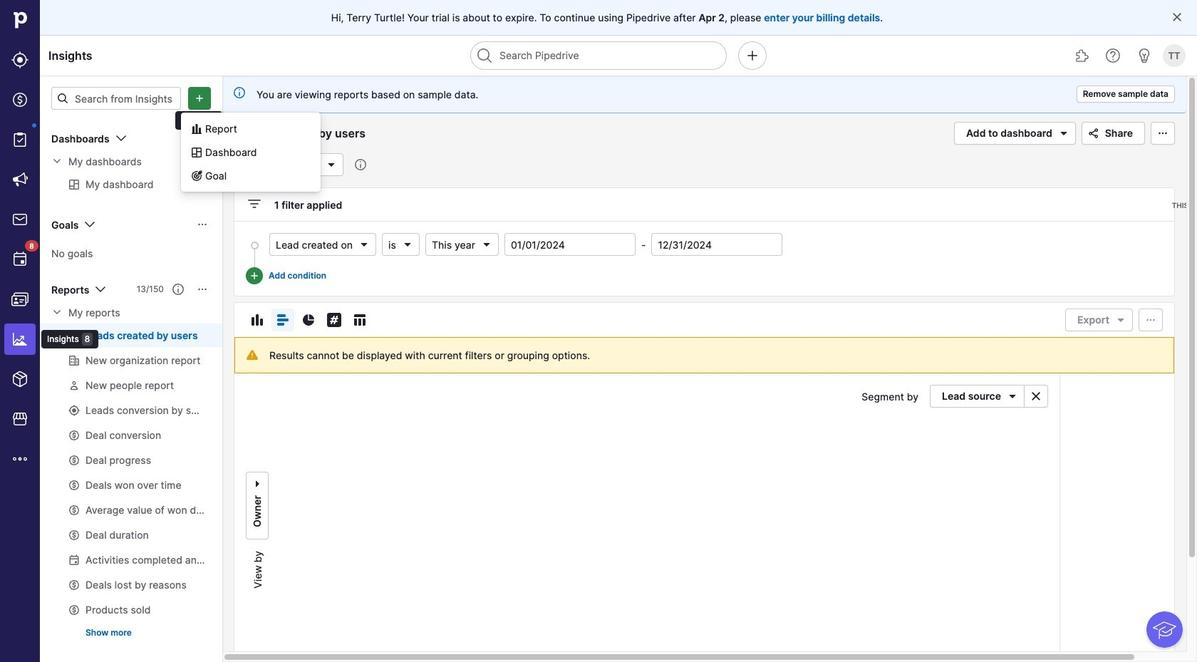 Task type: locate. For each thing, give the bounding box(es) containing it.
0 horizontal spatial color secondary image
[[51, 306, 63, 318]]

menu item
[[0, 319, 40, 359]]

more image
[[11, 450, 29, 468]]

quick add image
[[744, 47, 761, 64]]

1 vertical spatial color secondary image
[[1028, 391, 1045, 402]]

marketplace image
[[11, 411, 29, 428]]

color primary inverted image for 'color warning' 'icon'
[[249, 270, 260, 282]]

1 horizontal spatial color primary inverted image
[[249, 270, 260, 282]]

color undefined image
[[11, 251, 29, 268]]

0 vertical spatial color primary inverted image
[[191, 93, 208, 104]]

menu
[[0, 0, 99, 662]]

color primary inverted image
[[191, 93, 208, 104], [249, 270, 260, 282]]

home image
[[9, 9, 31, 31]]

0 vertical spatial color secondary image
[[51, 306, 63, 318]]

leads image
[[11, 51, 29, 68]]

color primary image
[[1085, 128, 1102, 139], [112, 130, 129, 147], [197, 133, 208, 144], [191, 170, 202, 181], [246, 195, 263, 212], [197, 219, 208, 230], [359, 239, 370, 250], [402, 239, 413, 250], [92, 281, 109, 298], [197, 284, 208, 295], [300, 311, 317, 329], [326, 311, 343, 329], [351, 311, 368, 329], [1113, 314, 1130, 326]]

color primary image
[[1172, 11, 1183, 23], [57, 93, 68, 104], [191, 123, 202, 134], [1055, 125, 1072, 142], [1155, 128, 1172, 139], [191, 146, 202, 158], [323, 156, 340, 173], [82, 216, 99, 233], [481, 239, 492, 250], [172, 284, 184, 295], [249, 311, 266, 329], [274, 311, 291, 329], [1142, 314, 1160, 326], [1004, 391, 1021, 402], [252, 475, 263, 493]]

0 horizontal spatial color primary inverted image
[[191, 93, 208, 104]]

1 vertical spatial color primary inverted image
[[249, 270, 260, 282]]

Search from Insights text field
[[51, 87, 181, 110]]

MM/DD/YYYY text field
[[652, 233, 783, 256]]

color secondary image
[[51, 155, 63, 167]]

quick help image
[[1105, 47, 1122, 64]]

color info image
[[234, 87, 245, 98]]

None field
[[269, 233, 376, 256], [382, 233, 420, 256], [425, 233, 499, 256], [269, 233, 376, 256], [382, 233, 420, 256], [425, 233, 499, 256]]

1 horizontal spatial color secondary image
[[1028, 391, 1045, 402]]

products image
[[11, 371, 29, 388]]

info image
[[355, 159, 366, 170]]

color secondary image
[[51, 306, 63, 318], [1028, 391, 1045, 402]]

sales assistant image
[[1136, 47, 1153, 64]]

deals image
[[11, 91, 29, 108]]

insights image
[[11, 331, 29, 348]]



Task type: vqa. For each thing, say whether or not it's contained in the screenshot.
menu
yes



Task type: describe. For each thing, give the bounding box(es) containing it.
Search Pipedrive field
[[470, 41, 727, 70]]

campaigns image
[[11, 171, 29, 188]]

color warning image
[[247, 349, 258, 361]]

sales inbox image
[[11, 211, 29, 228]]

color primary inverted image for color secondary icon
[[191, 93, 208, 104]]

knowledge center bot, also known as kc bot is an onboarding assistant that allows you to see the list of onboarding items in one place for quick and easy reference. this improves your in-app experience. image
[[1147, 612, 1183, 648]]

color undefined image
[[11, 131, 29, 148]]

Leads created by users field
[[234, 124, 391, 143]]

MM/DD/YYYY text field
[[505, 233, 636, 256]]

contacts image
[[11, 291, 29, 308]]



